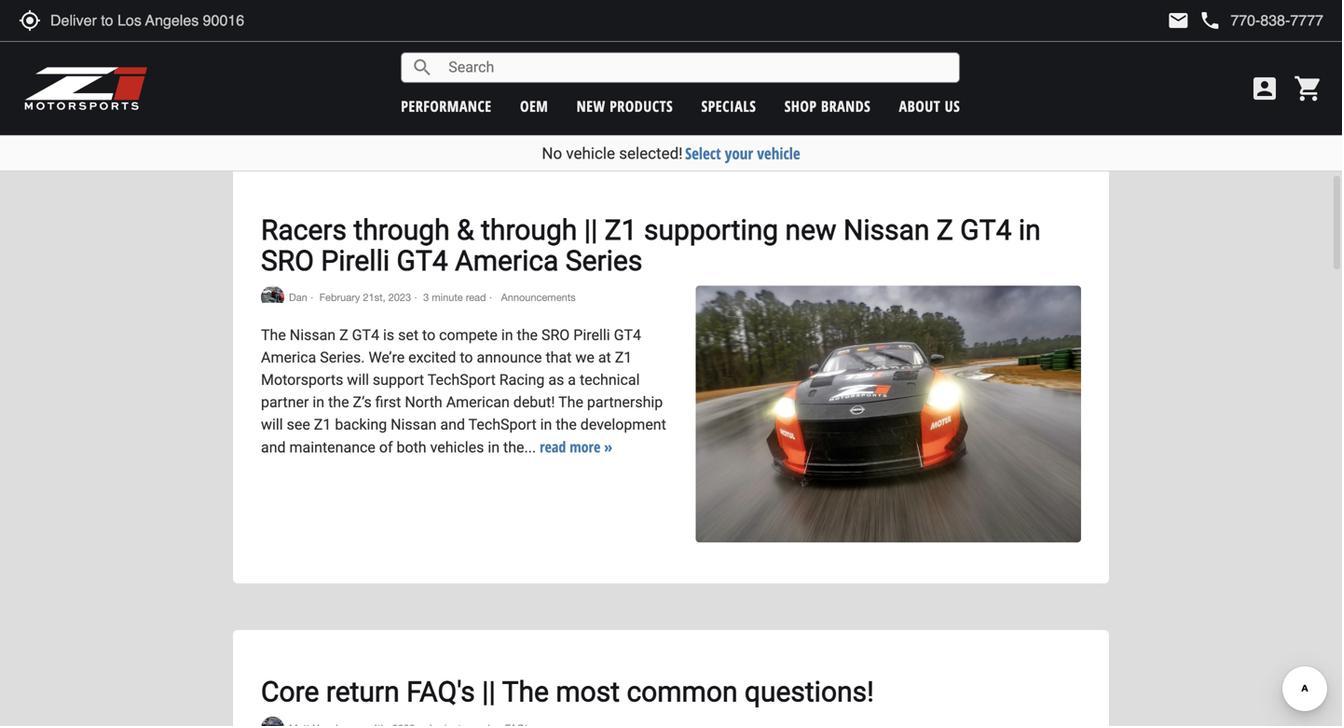 Task type: describe. For each thing, give the bounding box(es) containing it.
new inside racers through & through || z1 supporting new nissan z gt4 in sro pirelli gt4 america series
[[786, 213, 837, 247]]

racers through & through || z1 supporting new nissan z gt4 in sro pirelli gt4 america series
[[261, 213, 1041, 277]]

set
[[398, 326, 419, 344]]

account_box link
[[1246, 74, 1285, 103]]

0 vertical spatial the
[[517, 326, 538, 344]]

selected!
[[619, 144, 683, 163]]

oem link
[[520, 96, 549, 116]]

1 vertical spatial will
[[261, 416, 283, 433]]

1 horizontal spatial will
[[347, 371, 369, 389]]

mail link
[[1168, 9, 1190, 32]]

1 through from the left
[[354, 213, 450, 247]]

0 horizontal spatial the
[[328, 393, 349, 411]]

2 horizontal spatial the
[[559, 393, 584, 411]]

series.
[[320, 349, 365, 366]]

about us link
[[899, 96, 961, 116]]

pirelli inside the nissan z gt4 is set to compete in the sro pirelli gt4 america series. we're excited to announce that we at z1 motorsports will support techsport racing as a technical partner in the z's first north american debut! the partnership will see z1 backing nissan and techsport in the development and maintenance of both vehicles in the...
[[574, 326, 610, 344]]

new products
[[577, 96, 673, 116]]

america inside racers through & through || z1 supporting new nissan z gt4 in sro pirelli gt4 america series
[[455, 244, 559, 277]]

american
[[446, 393, 510, 411]]

racers through & through || z1 supporting new nissan z gt4 in sro pirelli gt4 america series image
[[696, 286, 1082, 543]]

shop brands
[[785, 96, 871, 116]]

we're
[[369, 349, 405, 366]]

vehicles
[[430, 439, 484, 456]]

read more » link
[[540, 437, 613, 457]]

0 horizontal spatial new
[[577, 96, 606, 116]]

announcements
[[498, 291, 576, 303]]

partnership
[[587, 393, 663, 411]]

0 vertical spatial to
[[422, 326, 436, 344]]

2023
[[389, 291, 411, 303]]

0 horizontal spatial read
[[466, 291, 486, 303]]

supporting
[[644, 213, 779, 247]]

1 horizontal spatial read
[[540, 437, 566, 457]]

your
[[725, 143, 753, 164]]

racers through & through || z1 supporting new nissan z gt4 in sro pirelli gt4 america series link
[[261, 213, 1041, 277]]

2 vertical spatial z1
[[314, 416, 331, 433]]

no vehicle selected! select your vehicle
[[542, 143, 801, 164]]

debut!
[[514, 393, 555, 411]]

technical
[[580, 371, 640, 389]]

1 horizontal spatial nissan
[[391, 416, 437, 433]]

see
[[287, 416, 310, 433]]

matt y. image
[[261, 717, 284, 726]]

about us
[[899, 96, 961, 116]]

sro inside racers through & through || z1 supporting new nissan z gt4 in sro pirelli gt4 america series
[[261, 244, 314, 277]]

first
[[375, 393, 401, 411]]

questions!
[[745, 676, 874, 709]]

phone link
[[1199, 9, 1324, 32]]

1 horizontal spatial vehicle
[[757, 143, 801, 164]]

performance link
[[401, 96, 492, 116]]

the...
[[503, 439, 536, 456]]

dan
[[289, 291, 307, 303]]

core
[[261, 676, 319, 709]]

shopping_cart
[[1294, 74, 1324, 103]]

z1 motorsports logo image
[[23, 65, 149, 112]]

of
[[379, 439, 393, 456]]

select your vehicle link
[[685, 143, 801, 164]]

specials
[[702, 96, 756, 116]]

1 horizontal spatial the
[[502, 676, 549, 709]]

oem
[[520, 96, 549, 116]]

1 vertical spatial z1
[[615, 349, 632, 366]]

1 vertical spatial ||
[[482, 676, 496, 709]]

partner
[[261, 393, 309, 411]]

compete
[[439, 326, 498, 344]]

1 horizontal spatial to
[[460, 349, 473, 366]]

as
[[549, 371, 564, 389]]

account_box
[[1250, 74, 1280, 103]]

read more »
[[540, 437, 613, 457]]

is
[[383, 326, 395, 344]]

z's
[[353, 393, 372, 411]]

a
[[568, 371, 576, 389]]

vehicle inside no vehicle selected! select your vehicle
[[566, 144, 615, 163]]

backing
[[335, 416, 387, 433]]

0 horizontal spatial and
[[261, 439, 286, 456]]

core return faq's || the most common questions!
[[261, 676, 874, 709]]

february
[[320, 291, 360, 303]]

nissan inside racers through & through || z1 supporting new nissan z gt4 in sro pirelli gt4 america series
[[844, 213, 930, 247]]

both
[[397, 439, 427, 456]]



Task type: vqa. For each thing, say whether or not it's contained in the screenshot.
which
no



Task type: locate. For each thing, give the bounding box(es) containing it.
0 vertical spatial america
[[455, 244, 559, 277]]

1 vertical spatial z
[[339, 326, 348, 344]]

1 vertical spatial america
[[261, 349, 316, 366]]

to right set
[[422, 326, 436, 344]]

announce
[[477, 349, 542, 366]]

0 vertical spatial ||
[[584, 213, 598, 247]]

mail phone
[[1168, 9, 1222, 32]]

to down compete
[[460, 349, 473, 366]]

common
[[627, 676, 738, 709]]

pirelli
[[321, 244, 390, 277], [574, 326, 610, 344]]

0 horizontal spatial pirelli
[[321, 244, 390, 277]]

will down "partner"
[[261, 416, 283, 433]]

america up announcements
[[455, 244, 559, 277]]

1 vertical spatial pirelli
[[574, 326, 610, 344]]

0 horizontal spatial sro
[[261, 244, 314, 277]]

more
[[570, 437, 601, 457]]

1 vertical spatial nissan
[[290, 326, 336, 344]]

the
[[261, 326, 286, 344], [559, 393, 584, 411], [502, 676, 549, 709]]

us
[[945, 96, 961, 116]]

the up announce
[[517, 326, 538, 344]]

through right &
[[481, 213, 577, 247]]

shop brands link
[[785, 96, 871, 116]]

we
[[576, 349, 595, 366]]

0 vertical spatial will
[[347, 371, 369, 389]]

shop
[[785, 96, 817, 116]]

0 horizontal spatial z
[[339, 326, 348, 344]]

»
[[604, 437, 613, 457]]

0 vertical spatial pirelli
[[321, 244, 390, 277]]

the left "z's"
[[328, 393, 349, 411]]

1 horizontal spatial and
[[440, 416, 465, 433]]

excited
[[409, 349, 456, 366]]

z1 right see in the bottom left of the page
[[314, 416, 331, 433]]

will up "z's"
[[347, 371, 369, 389]]

and down "partner"
[[261, 439, 286, 456]]

sro up dan image
[[261, 244, 314, 277]]

the
[[517, 326, 538, 344], [328, 393, 349, 411], [556, 416, 577, 433]]

the down dan image
[[261, 326, 286, 344]]

in
[[1019, 213, 1041, 247], [501, 326, 513, 344], [313, 393, 325, 411], [540, 416, 552, 433], [488, 439, 500, 456]]

0 vertical spatial new
[[577, 96, 606, 116]]

products
[[610, 96, 673, 116]]

z
[[937, 213, 954, 247], [339, 326, 348, 344]]

2 vertical spatial the
[[502, 676, 549, 709]]

1 horizontal spatial sro
[[542, 326, 570, 344]]

1 horizontal spatial the
[[517, 326, 538, 344]]

phone
[[1199, 9, 1222, 32]]

|| inside racers through & through || z1 supporting new nissan z gt4 in sro pirelli gt4 america series
[[584, 213, 598, 247]]

1 horizontal spatial through
[[481, 213, 577, 247]]

pirelli inside racers through & through || z1 supporting new nissan z gt4 in sro pirelli gt4 america series
[[321, 244, 390, 277]]

february 21st, 2023
[[320, 291, 411, 303]]

||
[[584, 213, 598, 247], [482, 676, 496, 709]]

1 vertical spatial sro
[[542, 326, 570, 344]]

new
[[577, 96, 606, 116], [786, 213, 837, 247]]

1 horizontal spatial pirelli
[[574, 326, 610, 344]]

the down a
[[559, 393, 584, 411]]

racing
[[500, 371, 545, 389]]

0 horizontal spatial will
[[261, 416, 283, 433]]

through left &
[[354, 213, 450, 247]]

techsport
[[428, 371, 496, 389], [469, 416, 537, 433]]

minute
[[432, 291, 463, 303]]

&
[[457, 213, 474, 247]]

0 vertical spatial z
[[937, 213, 954, 247]]

development
[[581, 416, 667, 433]]

return
[[326, 676, 400, 709]]

2 vertical spatial the
[[556, 416, 577, 433]]

z inside the nissan z gt4 is set to compete in the sro pirelli gt4 america series. we're excited to announce that we at z1 motorsports will support techsport racing as a technical partner in the z's first north american debut! the partnership will see z1 backing nissan and techsport in the development and maintenance of both vehicles in the...
[[339, 326, 348, 344]]

new products link
[[577, 96, 673, 116]]

and
[[440, 416, 465, 433], [261, 439, 286, 456]]

search
[[411, 56, 434, 79]]

the nissan z gt4 is set to compete in the sro pirelli gt4 america series. we're excited to announce that we at z1 motorsports will support techsport racing as a technical partner in the z's first north american debut! the partnership will see z1 backing nissan and techsport in the development and maintenance of both vehicles in the...
[[261, 326, 667, 456]]

support
[[373, 371, 424, 389]]

vehicle
[[757, 143, 801, 164], [566, 144, 615, 163]]

dan image
[[261, 286, 284, 303]]

in inside racers through & through || z1 supporting new nissan z gt4 in sro pirelli gt4 america series
[[1019, 213, 1041, 247]]

2 vertical spatial nissan
[[391, 416, 437, 433]]

shopping_cart link
[[1289, 74, 1324, 103]]

3
[[423, 291, 429, 303]]

and up vehicles
[[440, 416, 465, 433]]

z1 right at
[[615, 349, 632, 366]]

my_location
[[19, 9, 41, 32]]

z inside racers through & through || z1 supporting new nissan z gt4 in sro pirelli gt4 america series
[[937, 213, 954, 247]]

about
[[899, 96, 941, 116]]

0 horizontal spatial through
[[354, 213, 450, 247]]

no
[[542, 144, 562, 163]]

at
[[598, 349, 611, 366]]

racers
[[261, 213, 347, 247]]

21st,
[[363, 291, 386, 303]]

most
[[556, 676, 620, 709]]

america up motorsports
[[261, 349, 316, 366]]

series
[[566, 244, 643, 277]]

3 minute read
[[423, 291, 486, 303]]

to
[[422, 326, 436, 344], [460, 349, 473, 366]]

0 horizontal spatial vehicle
[[566, 144, 615, 163]]

0 horizontal spatial nissan
[[290, 326, 336, 344]]

that
[[546, 349, 572, 366]]

1 vertical spatial read
[[540, 437, 566, 457]]

the up read more » on the bottom of page
[[556, 416, 577, 433]]

core return faq's || the most common questions! link
[[261, 676, 874, 709]]

select
[[685, 143, 721, 164]]

vehicle right no on the top of the page
[[566, 144, 615, 163]]

1 horizontal spatial america
[[455, 244, 559, 277]]

0 vertical spatial z1
[[605, 213, 637, 247]]

0 horizontal spatial the
[[261, 326, 286, 344]]

brands
[[821, 96, 871, 116]]

sro inside the nissan z gt4 is set to compete in the sro pirelli gt4 america series. we're excited to announce that we at z1 motorsports will support techsport racing as a technical partner in the z's first north american debut! the partnership will see z1 backing nissan and techsport in the development and maintenance of both vehicles in the...
[[542, 326, 570, 344]]

z1
[[605, 213, 637, 247], [615, 349, 632, 366], [314, 416, 331, 433]]

0 vertical spatial the
[[261, 326, 286, 344]]

pirelli up we
[[574, 326, 610, 344]]

2 horizontal spatial the
[[556, 416, 577, 433]]

performance
[[401, 96, 492, 116]]

2 through from the left
[[481, 213, 577, 247]]

motorsports
[[261, 371, 343, 389]]

1 vertical spatial and
[[261, 439, 286, 456]]

0 vertical spatial read
[[466, 291, 486, 303]]

Search search field
[[434, 53, 960, 82]]

maintenance
[[290, 439, 376, 456]]

1 vertical spatial techsport
[[469, 416, 537, 433]]

vehicle right the "your"
[[757, 143, 801, 164]]

nissan
[[844, 213, 930, 247], [290, 326, 336, 344], [391, 416, 437, 433]]

1 horizontal spatial new
[[786, 213, 837, 247]]

1 vertical spatial to
[[460, 349, 473, 366]]

0 horizontal spatial to
[[422, 326, 436, 344]]

2 horizontal spatial nissan
[[844, 213, 930, 247]]

sro up that
[[542, 326, 570, 344]]

z1 down selected!
[[605, 213, 637, 247]]

america inside the nissan z gt4 is set to compete in the sro pirelli gt4 america series. we're excited to announce that we at z1 motorsports will support techsport racing as a technical partner in the z's first north american debut! the partnership will see z1 backing nissan and techsport in the development and maintenance of both vehicles in the...
[[261, 349, 316, 366]]

0 horizontal spatial ||
[[482, 676, 496, 709]]

1 vertical spatial new
[[786, 213, 837, 247]]

0 vertical spatial nissan
[[844, 213, 930, 247]]

mail
[[1168, 9, 1190, 32]]

sro
[[261, 244, 314, 277], [542, 326, 570, 344]]

1 vertical spatial the
[[328, 393, 349, 411]]

z1 inside racers through & through || z1 supporting new nissan z gt4 in sro pirelli gt4 america series
[[605, 213, 637, 247]]

0 vertical spatial and
[[440, 416, 465, 433]]

1 horizontal spatial z
[[937, 213, 954, 247]]

0 vertical spatial techsport
[[428, 371, 496, 389]]

north
[[405, 393, 443, 411]]

pirelli up "february 21st, 2023"
[[321, 244, 390, 277]]

techsport up the...
[[469, 416, 537, 433]]

specials link
[[702, 96, 756, 116]]

read right minute
[[466, 291, 486, 303]]

faq's
[[407, 676, 475, 709]]

read
[[466, 291, 486, 303], [540, 437, 566, 457]]

gt4
[[961, 213, 1012, 247], [397, 244, 448, 277], [352, 326, 380, 344], [614, 326, 641, 344]]

will
[[347, 371, 369, 389], [261, 416, 283, 433]]

1 horizontal spatial ||
[[584, 213, 598, 247]]

techsport up american
[[428, 371, 496, 389]]

the left most
[[502, 676, 549, 709]]

0 vertical spatial sro
[[261, 244, 314, 277]]

through
[[354, 213, 450, 247], [481, 213, 577, 247]]

0 horizontal spatial america
[[261, 349, 316, 366]]

1 vertical spatial the
[[559, 393, 584, 411]]

read left more
[[540, 437, 566, 457]]



